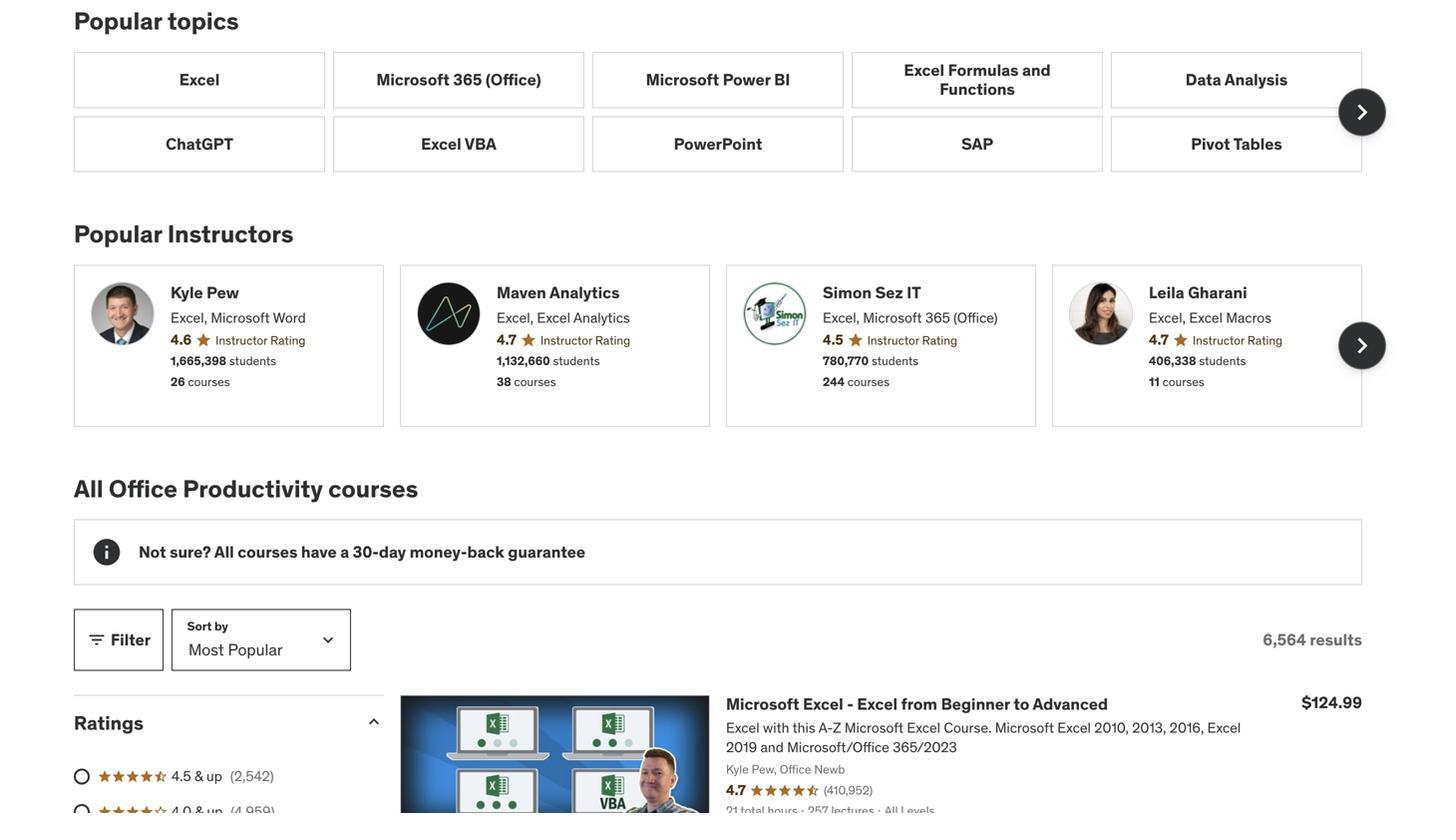 Task type: locate. For each thing, give the bounding box(es) containing it.
excel left vba in the top of the page
[[421, 134, 462, 154]]

excel
[[904, 60, 945, 80], [179, 69, 220, 90], [421, 134, 462, 154], [537, 309, 571, 327], [1190, 309, 1223, 327], [803, 694, 844, 715], [858, 694, 898, 715]]

courses down "780,770" at right top
[[848, 374, 890, 390]]

0 vertical spatial 4.5
[[823, 331, 844, 349]]

power
[[723, 69, 771, 90]]

excel down gharani at the right
[[1190, 309, 1223, 327]]

4 students from the left
[[1200, 353, 1247, 369]]

0 vertical spatial popular
[[74, 6, 162, 36]]

1 horizontal spatial 365
[[926, 309, 951, 327]]

1 students from the left
[[229, 353, 276, 369]]

4.6
[[171, 331, 192, 349]]

1 horizontal spatial (office)
[[954, 309, 998, 327]]

analytics right maven at the left top of the page
[[550, 282, 620, 303]]

courses for 244
[[848, 374, 890, 390]]

2 4.7 from the left
[[1149, 331, 1169, 349]]

365 up excel vba
[[453, 69, 482, 90]]

instructor rating
[[216, 333, 306, 348], [541, 333, 631, 348], [868, 333, 958, 348], [1193, 333, 1283, 348]]

pivot
[[1192, 134, 1231, 154]]

carousel element containing excel formulas and functions
[[74, 52, 1387, 172]]

from
[[902, 694, 938, 715]]

next image inside popular instructors element
[[1347, 330, 1379, 362]]

students inside 406,338 students 11 courses
[[1200, 353, 1247, 369]]

rating down "macros"
[[1248, 333, 1283, 348]]

excel vba
[[421, 134, 497, 154]]

microsoft left power
[[646, 69, 720, 90]]

1 vertical spatial carousel element
[[74, 265, 1387, 427]]

microsoft down sez
[[863, 309, 923, 327]]

4 rating from the left
[[1248, 333, 1283, 348]]

analytics
[[550, 282, 620, 303], [574, 309, 630, 327]]

excel, inside kyle pew excel, microsoft word
[[171, 309, 208, 327]]

4.7
[[497, 331, 517, 349], [1149, 331, 1169, 349]]

1 horizontal spatial 4.7
[[1149, 331, 1169, 349]]

excel formulas and functions link
[[852, 52, 1104, 108]]

1 vertical spatial 365
[[926, 309, 951, 327]]

2 next image from the top
[[1347, 330, 1379, 362]]

(office)
[[486, 69, 541, 90], [954, 309, 998, 327]]

excel inside the "excel formulas and functions"
[[904, 60, 945, 80]]

2 excel, from the left
[[497, 309, 534, 327]]

rating down maven analytics link
[[596, 333, 631, 348]]

excel left formulas
[[904, 60, 945, 80]]

microsoft power bi link
[[593, 52, 844, 108]]

pew
[[207, 282, 239, 303]]

1 vertical spatial 4.5
[[172, 767, 191, 785]]

students inside the 1,665,398 students 26 courses
[[229, 353, 276, 369]]

3 excel, from the left
[[823, 309, 860, 327]]

1 rating from the left
[[270, 333, 306, 348]]

4.7 for leila gharani
[[1149, 331, 1169, 349]]

courses inside 406,338 students 11 courses
[[1163, 374, 1205, 390]]

have
[[301, 542, 337, 562]]

all
[[74, 474, 103, 504], [214, 542, 234, 562]]

students for gharani
[[1200, 353, 1247, 369]]

2 carousel element from the top
[[74, 265, 1387, 427]]

excel, inside leila gharani excel, excel macros
[[1149, 309, 1186, 327]]

microsoft
[[377, 69, 450, 90], [646, 69, 720, 90], [211, 309, 270, 327], [863, 309, 923, 327], [726, 694, 800, 715]]

courses down 406,338
[[1163, 374, 1205, 390]]

6,564 results status
[[1264, 630, 1363, 650]]

instructor rating down "macros"
[[1193, 333, 1283, 348]]

excel, down leila
[[1149, 309, 1186, 327]]

365 inside simon sez it excel, microsoft 365 (office)
[[926, 309, 951, 327]]

excel, for maven
[[497, 309, 534, 327]]

guarantee
[[508, 542, 586, 562]]

students right 1,132,660
[[553, 353, 600, 369]]

1 vertical spatial popular
[[74, 219, 162, 249]]

1 popular from the top
[[74, 6, 162, 36]]

courses inside 1,132,660 students 38 courses
[[514, 374, 556, 390]]

courses inside the 1,665,398 students 26 courses
[[188, 374, 230, 390]]

(office) up vba in the top of the page
[[486, 69, 541, 90]]

780,770
[[823, 353, 869, 369]]

microsoft left -
[[726, 694, 800, 715]]

leila gharani link
[[1149, 282, 1346, 304]]

2 instructor from the left
[[541, 333, 593, 348]]

microsoft for microsoft 365 (office)
[[377, 69, 450, 90]]

0 vertical spatial carousel element
[[74, 52, 1387, 172]]

data analysis link
[[1112, 52, 1363, 108]]

students
[[229, 353, 276, 369], [553, 353, 600, 369], [872, 353, 919, 369], [1200, 353, 1247, 369]]

1 vertical spatial all
[[214, 542, 234, 562]]

instructor rating down simon sez it excel, microsoft 365 (office)
[[868, 333, 958, 348]]

excel,
[[171, 309, 208, 327], [497, 309, 534, 327], [823, 309, 860, 327], [1149, 309, 1186, 327]]

courses inside 780,770 students 244 courses
[[848, 374, 890, 390]]

students inside 780,770 students 244 courses
[[872, 353, 919, 369]]

instructor rating down "word"
[[216, 333, 306, 348]]

2 rating from the left
[[596, 333, 631, 348]]

4.5 left the &
[[172, 767, 191, 785]]

day
[[379, 542, 406, 562]]

1,665,398 students 26 courses
[[171, 353, 276, 390]]

0 vertical spatial next image
[[1347, 96, 1379, 128]]

(office) down the simon sez it 'link'
[[954, 309, 998, 327]]

instructor up 780,770 students 244 courses
[[868, 333, 920, 348]]

simon
[[823, 282, 872, 303]]

1 next image from the top
[[1347, 96, 1379, 128]]

instructor up 1,132,660 students 38 courses
[[541, 333, 593, 348]]

rating down simon sez it excel, microsoft 365 (office)
[[923, 333, 958, 348]]

tables
[[1234, 134, 1283, 154]]

chatgpt
[[166, 134, 233, 154]]

excel down maven at the left top of the page
[[537, 309, 571, 327]]

not sure? all courses have a 30-day money-back guarantee
[[139, 542, 586, 562]]

4.5 up "780,770" at right top
[[823, 331, 844, 349]]

all right sure? at the bottom left
[[214, 542, 234, 562]]

to
[[1014, 694, 1030, 715]]

instructor rating for maven analytics
[[541, 333, 631, 348]]

$124.99
[[1302, 693, 1363, 713]]

microsoft up excel vba
[[377, 69, 450, 90]]

all office productivity courses
[[74, 474, 418, 504]]

1 carousel element from the top
[[74, 52, 1387, 172]]

microsoft excel - excel from beginner to advanced link
[[726, 694, 1109, 715]]

bi
[[775, 69, 791, 90]]

2 instructor rating from the left
[[541, 333, 631, 348]]

instructor for sez
[[868, 333, 920, 348]]

courses
[[188, 374, 230, 390], [514, 374, 556, 390], [848, 374, 890, 390], [1163, 374, 1205, 390], [328, 474, 418, 504], [238, 542, 298, 562]]

4 instructor from the left
[[1193, 333, 1245, 348]]

4.7 up 1,132,660
[[497, 331, 517, 349]]

1 vertical spatial (office)
[[954, 309, 998, 327]]

4 excel, from the left
[[1149, 309, 1186, 327]]

365
[[453, 69, 482, 90], [926, 309, 951, 327]]

courses down 1,665,398
[[188, 374, 230, 390]]

excel, up 4.6 at left top
[[171, 309, 208, 327]]

simon sez it excel, microsoft 365 (office)
[[823, 282, 998, 327]]

small image
[[87, 630, 107, 650]]

maven
[[497, 282, 547, 303]]

instructor rating down maven analytics excel, excel analytics
[[541, 333, 631, 348]]

0 horizontal spatial 4.7
[[497, 331, 517, 349]]

students right 1,665,398
[[229, 353, 276, 369]]

all left office
[[74, 474, 103, 504]]

4.5 for 4.5
[[823, 331, 844, 349]]

4.7 up 406,338
[[1149, 331, 1169, 349]]

excel, down simon at the top right of the page
[[823, 309, 860, 327]]

0 horizontal spatial 4.5
[[172, 767, 191, 785]]

0 vertical spatial 365
[[453, 69, 482, 90]]

instructors
[[167, 219, 294, 249]]

small image
[[364, 712, 384, 732]]

courses down 1,132,660
[[514, 374, 556, 390]]

students for pew
[[229, 353, 276, 369]]

carousel element for popular topics
[[74, 52, 1387, 172]]

4 instructor rating from the left
[[1193, 333, 1283, 348]]

microsoft down pew
[[211, 309, 270, 327]]

0 horizontal spatial (office)
[[486, 69, 541, 90]]

excel, inside maven analytics excel, excel analytics
[[497, 309, 534, 327]]

vba
[[465, 134, 497, 154]]

powerpoint link
[[593, 116, 844, 172]]

data analysis
[[1186, 69, 1288, 90]]

3 instructor from the left
[[868, 333, 920, 348]]

excel, down maven at the left top of the page
[[497, 309, 534, 327]]

students right "780,770" at right top
[[872, 353, 919, 369]]

instructor rating for simon sez it
[[868, 333, 958, 348]]

excel down topics
[[179, 69, 220, 90]]

1 excel, from the left
[[171, 309, 208, 327]]

instructor up the 1,665,398 students 26 courses
[[216, 333, 268, 348]]

students right 406,338
[[1200, 353, 1247, 369]]

instructor down leila gharani excel, excel macros
[[1193, 333, 1245, 348]]

3 students from the left
[[872, 353, 919, 369]]

0 vertical spatial all
[[74, 474, 103, 504]]

sez
[[876, 282, 904, 303]]

kyle
[[171, 282, 203, 303]]

1 4.7 from the left
[[497, 331, 517, 349]]

1 vertical spatial next image
[[1347, 330, 1379, 362]]

3 rating from the left
[[923, 333, 958, 348]]

courses left have
[[238, 542, 298, 562]]

office
[[109, 474, 178, 504]]

courses up 30-
[[328, 474, 418, 504]]

rating for kyle pew
[[270, 333, 306, 348]]

students inside 1,132,660 students 38 courses
[[553, 353, 600, 369]]

rating down "word"
[[270, 333, 306, 348]]

-
[[847, 694, 854, 715]]

4.5 inside carousel 'element'
[[823, 331, 844, 349]]

carousel element
[[74, 52, 1387, 172], [74, 265, 1387, 427]]

2 popular from the top
[[74, 219, 162, 249]]

carousel element containing kyle pew
[[74, 265, 1387, 427]]

gharani
[[1189, 282, 1248, 303]]

excel, for kyle
[[171, 309, 208, 327]]

1 instructor rating from the left
[[216, 333, 306, 348]]

next image
[[1347, 96, 1379, 128], [1347, 330, 1379, 362]]

popular
[[74, 6, 162, 36], [74, 219, 162, 249]]

365 down the simon sez it 'link'
[[926, 309, 951, 327]]

powerpoint
[[674, 134, 763, 154]]

2 students from the left
[[553, 353, 600, 369]]

carousel element for popular instructors
[[74, 265, 1387, 427]]

excel left -
[[803, 694, 844, 715]]

1 horizontal spatial 4.5
[[823, 331, 844, 349]]

microsoft for microsoft power bi
[[646, 69, 720, 90]]

1 instructor from the left
[[216, 333, 268, 348]]

analytics down maven analytics link
[[574, 309, 630, 327]]

3 instructor rating from the left
[[868, 333, 958, 348]]

beginner
[[942, 694, 1011, 715]]

excel vba link
[[333, 116, 585, 172]]



Task type: describe. For each thing, give the bounding box(es) containing it.
students for analytics
[[553, 353, 600, 369]]

780,770 students 244 courses
[[823, 353, 919, 390]]

4.5 & up (2,542)
[[172, 767, 274, 785]]

filter button
[[74, 609, 164, 671]]

26
[[171, 374, 185, 390]]

word
[[273, 309, 306, 327]]

popular topics
[[74, 6, 239, 36]]

a
[[340, 542, 349, 562]]

excel right -
[[858, 694, 898, 715]]

11
[[1149, 374, 1160, 390]]

results
[[1311, 630, 1363, 650]]

1,132,660
[[497, 353, 550, 369]]

microsoft inside simon sez it excel, microsoft 365 (office)
[[863, 309, 923, 327]]

up
[[207, 767, 222, 785]]

popular instructors element
[[74, 219, 1387, 427]]

chatgpt link
[[74, 116, 325, 172]]

microsoft 365 (office)
[[377, 69, 541, 90]]

sure?
[[170, 542, 211, 562]]

data
[[1186, 69, 1222, 90]]

excel, for leila
[[1149, 309, 1186, 327]]

kyle pew excel, microsoft word
[[171, 282, 306, 327]]

instructor rating for kyle pew
[[216, 333, 306, 348]]

&
[[195, 767, 203, 785]]

sap
[[962, 134, 994, 154]]

30-
[[353, 542, 379, 562]]

simon sez it link
[[823, 282, 1020, 304]]

38
[[497, 374, 512, 390]]

excel formulas and functions
[[904, 60, 1051, 99]]

macros
[[1227, 309, 1272, 327]]

popular for popular topics
[[74, 6, 162, 36]]

rating for leila gharani
[[1248, 333, 1283, 348]]

courses for all
[[238, 542, 298, 562]]

courses for productivity
[[328, 474, 418, 504]]

microsoft for microsoft excel - excel from beginner to advanced
[[726, 694, 800, 715]]

244
[[823, 374, 845, 390]]

topics
[[167, 6, 239, 36]]

microsoft inside kyle pew excel, microsoft word
[[211, 309, 270, 327]]

productivity
[[183, 474, 323, 504]]

functions
[[940, 79, 1016, 99]]

instructor for pew
[[216, 333, 268, 348]]

excel inside maven analytics excel, excel analytics
[[537, 309, 571, 327]]

0 horizontal spatial 365
[[453, 69, 482, 90]]

filter
[[111, 630, 151, 650]]

courses for 11
[[1163, 374, 1205, 390]]

0 vertical spatial (office)
[[486, 69, 541, 90]]

406,338
[[1149, 353, 1197, 369]]

instructor for analytics
[[541, 333, 593, 348]]

formulas
[[949, 60, 1019, 80]]

instructor for gharani
[[1193, 333, 1245, 348]]

ratings
[[74, 711, 144, 735]]

analysis
[[1225, 69, 1288, 90]]

sap link
[[852, 116, 1104, 172]]

advanced
[[1033, 694, 1109, 715]]

4.5 for 4.5 & up (2,542)
[[172, 767, 191, 785]]

pivot tables link
[[1112, 116, 1363, 172]]

popular for popular instructors
[[74, 219, 162, 249]]

next image for popular topics
[[1347, 96, 1379, 128]]

1,665,398
[[171, 353, 227, 369]]

1,132,660 students 38 courses
[[497, 353, 600, 390]]

(2,542)
[[230, 767, 274, 785]]

4.7 for maven analytics
[[497, 331, 517, 349]]

courses for 38
[[514, 374, 556, 390]]

rating for simon sez it
[[923, 333, 958, 348]]

406,338 students 11 courses
[[1149, 353, 1247, 390]]

it
[[907, 282, 922, 303]]

money-
[[410, 542, 468, 562]]

excel link
[[74, 52, 325, 108]]

1 horizontal spatial all
[[214, 542, 234, 562]]

microsoft power bi
[[646, 69, 791, 90]]

microsoft 365 (office) link
[[333, 52, 585, 108]]

rating for maven analytics
[[596, 333, 631, 348]]

maven analytics link
[[497, 282, 693, 304]]

next image for popular instructors
[[1347, 330, 1379, 362]]

instructor rating for leila gharani
[[1193, 333, 1283, 348]]

maven analytics excel, excel analytics
[[497, 282, 630, 327]]

kyle pew link
[[171, 282, 367, 304]]

microsoft excel - excel from beginner to advanced
[[726, 694, 1109, 715]]

0 vertical spatial analytics
[[550, 282, 620, 303]]

excel inside leila gharani excel, excel macros
[[1190, 309, 1223, 327]]

leila gharani excel, excel macros
[[1149, 282, 1272, 327]]

6,564 results
[[1264, 630, 1363, 650]]

pivot tables
[[1192, 134, 1283, 154]]

students for sez
[[872, 353, 919, 369]]

not
[[139, 542, 166, 562]]

and
[[1023, 60, 1051, 80]]

excel, inside simon sez it excel, microsoft 365 (office)
[[823, 309, 860, 327]]

leila
[[1149, 282, 1185, 303]]

1 vertical spatial analytics
[[574, 309, 630, 327]]

ratings button
[[74, 711, 348, 735]]

(office) inside simon sez it excel, microsoft 365 (office)
[[954, 309, 998, 327]]

back
[[468, 542, 505, 562]]

popular instructors
[[74, 219, 294, 249]]

0 horizontal spatial all
[[74, 474, 103, 504]]

6,564
[[1264, 630, 1307, 650]]

courses for 26
[[188, 374, 230, 390]]



Task type: vqa. For each thing, say whether or not it's contained in the screenshot.
Mentorship
no



